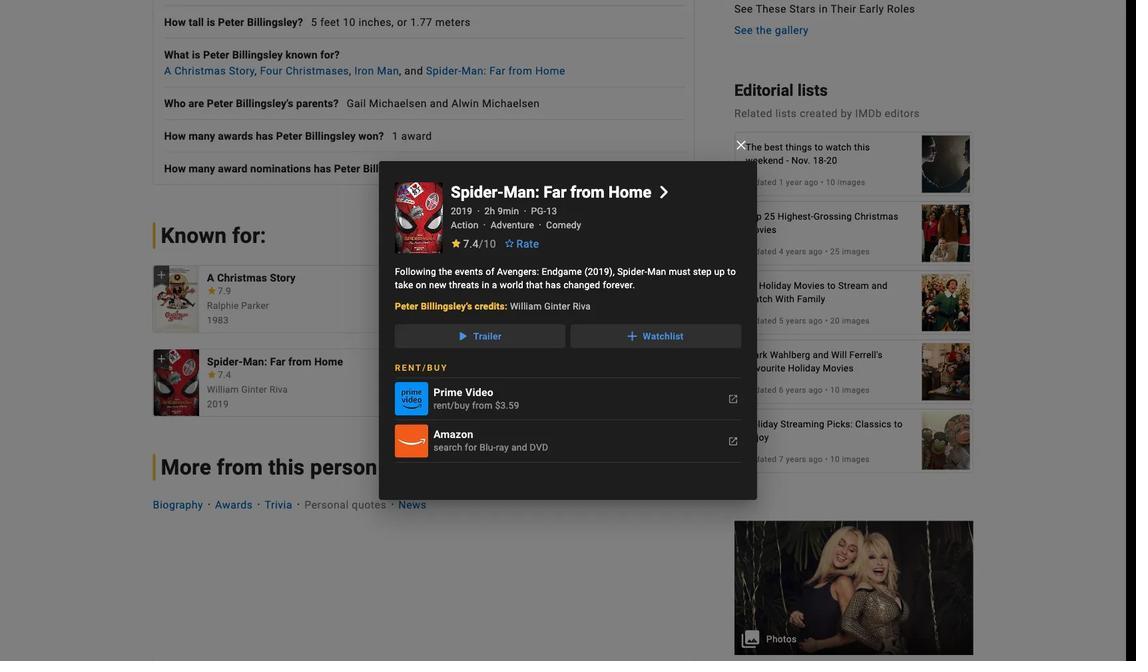 Task type: locate. For each thing, give the bounding box(es) containing it.
comedy
[[546, 220, 581, 231]]

(2019),
[[585, 266, 615, 277]]

william
[[510, 301, 542, 312]]

from down video
[[472, 400, 493, 411]]

chevron right inline image
[[658, 186, 671, 199]]

star inline image
[[451, 239, 462, 248]]

from right the far
[[571, 183, 605, 202]]

menu
[[395, 378, 741, 463]]

0 horizontal spatial spider-
[[451, 183, 504, 202]]

trailer
[[473, 331, 502, 342]]

dvd
[[530, 442, 548, 453]]

world
[[500, 279, 524, 290]]

amazon search for blu-ray and dvd
[[434, 428, 548, 453]]

from for $3.59
[[472, 400, 493, 411]]

take
[[395, 279, 413, 290]]

prime video image
[[395, 382, 428, 416]]

and
[[511, 442, 527, 453]]

that
[[526, 279, 543, 290]]

rate button
[[496, 232, 547, 256]]

forever.
[[603, 279, 635, 290]]

riva
[[573, 301, 591, 312]]

0 vertical spatial spider-
[[451, 183, 504, 202]]

billingsley's
[[421, 301, 472, 312]]

10
[[484, 238, 496, 250]]

menu containing prime video
[[395, 378, 741, 463]]

group inside spider-man: far from home dialog
[[395, 183, 443, 254]]

step
[[693, 266, 712, 277]]

rate
[[517, 238, 539, 250]]

from inside prime video rent/buy from $3.59
[[472, 400, 493, 411]]

has
[[546, 279, 561, 290]]

0 vertical spatial launch image
[[725, 391, 741, 407]]

spider- up the "2h"
[[451, 183, 504, 202]]

changed
[[564, 279, 600, 290]]

spider- up forever.
[[617, 266, 647, 277]]

1 launch image from the top
[[725, 391, 741, 407]]

prime
[[434, 386, 463, 399]]

2 launch image from the top
[[725, 434, 741, 450]]

7.4 / 10
[[463, 238, 496, 250]]

to
[[727, 266, 736, 277]]

0 horizontal spatial from
[[472, 400, 493, 411]]

amazon image
[[395, 425, 428, 458]]

1 vertical spatial launch image
[[725, 434, 741, 450]]

from
[[571, 183, 605, 202], [472, 400, 493, 411]]

endgame
[[542, 266, 582, 277]]

1 vertical spatial spider-
[[617, 266, 647, 277]]

13
[[546, 206, 557, 217]]

video
[[465, 386, 494, 399]]

for
[[465, 442, 477, 453]]

search
[[434, 442, 462, 453]]

action
[[451, 220, 479, 231]]

1 horizontal spatial spider-
[[617, 266, 647, 277]]

rent/buy
[[395, 363, 448, 373]]

adventure
[[491, 220, 534, 231]]

launch image
[[725, 391, 741, 407], [725, 434, 741, 450]]

spider-man: far from home link
[[451, 183, 671, 202]]

2h 9min
[[485, 206, 519, 217]]

threats
[[449, 279, 479, 290]]

group
[[395, 183, 443, 254]]

must
[[669, 266, 691, 277]]

credits:
[[475, 301, 508, 312]]

1 horizontal spatial from
[[571, 183, 605, 202]]

following the events of avengers: endgame (2019), spider-man must step up to take on new threats in a world that has changed forever.
[[395, 266, 736, 290]]

0 vertical spatial from
[[571, 183, 605, 202]]

spider-
[[451, 183, 504, 202], [617, 266, 647, 277]]

2h
[[485, 206, 495, 217]]

1 vertical spatial from
[[472, 400, 493, 411]]



Task type: vqa. For each thing, say whether or not it's contained in the screenshot.
Ginter
yes



Task type: describe. For each thing, give the bounding box(es) containing it.
peter billingsley's credits: william ginter riva
[[395, 301, 591, 312]]

watchlist
[[643, 331, 684, 342]]

spider- inside following the events of avengers: endgame (2019), spider-man must step up to take on new threats in a world that has changed forever.
[[617, 266, 647, 277]]

close prompt image
[[733, 137, 749, 153]]

watchlist button
[[571, 324, 741, 348]]

add image
[[624, 328, 640, 344]]

launch image for amazon
[[725, 434, 741, 450]]

in
[[482, 279, 490, 290]]

spider-man: far from home image
[[395, 183, 443, 253]]

$3.59
[[495, 400, 519, 411]]

of
[[486, 266, 495, 277]]

new
[[429, 279, 447, 290]]

trailer button
[[395, 324, 565, 348]]

following
[[395, 266, 436, 277]]

rent/buy
[[434, 400, 470, 411]]

ray
[[496, 442, 509, 453]]

events
[[455, 266, 483, 277]]

pg-13
[[531, 206, 557, 217]]

pg-
[[531, 206, 546, 217]]

amazon
[[434, 428, 473, 441]]

/
[[479, 238, 484, 250]]

play arrow image
[[455, 328, 471, 344]]

far
[[544, 183, 567, 202]]

7.4
[[463, 238, 479, 250]]

from for home
[[571, 183, 605, 202]]

ginter
[[544, 301, 570, 312]]

launch image for prime video
[[725, 391, 741, 407]]

home
[[609, 183, 651, 202]]

blu-
[[480, 442, 496, 453]]

spider-man: far from home
[[451, 183, 651, 202]]

2019
[[451, 206, 473, 217]]

man
[[647, 266, 666, 277]]

star border inline image
[[504, 239, 515, 248]]

menu inside spider-man: far from home dialog
[[395, 378, 741, 463]]

a
[[492, 279, 497, 290]]

the
[[439, 266, 452, 277]]

man:
[[504, 183, 540, 202]]

up
[[714, 266, 725, 277]]

on
[[416, 279, 427, 290]]

prime video rent/buy from $3.59
[[434, 386, 519, 411]]

peter
[[395, 301, 418, 312]]

avengers:
[[497, 266, 539, 277]]

spider-man: far from home dialog
[[0, 0, 1136, 661]]

9min
[[498, 206, 519, 217]]



